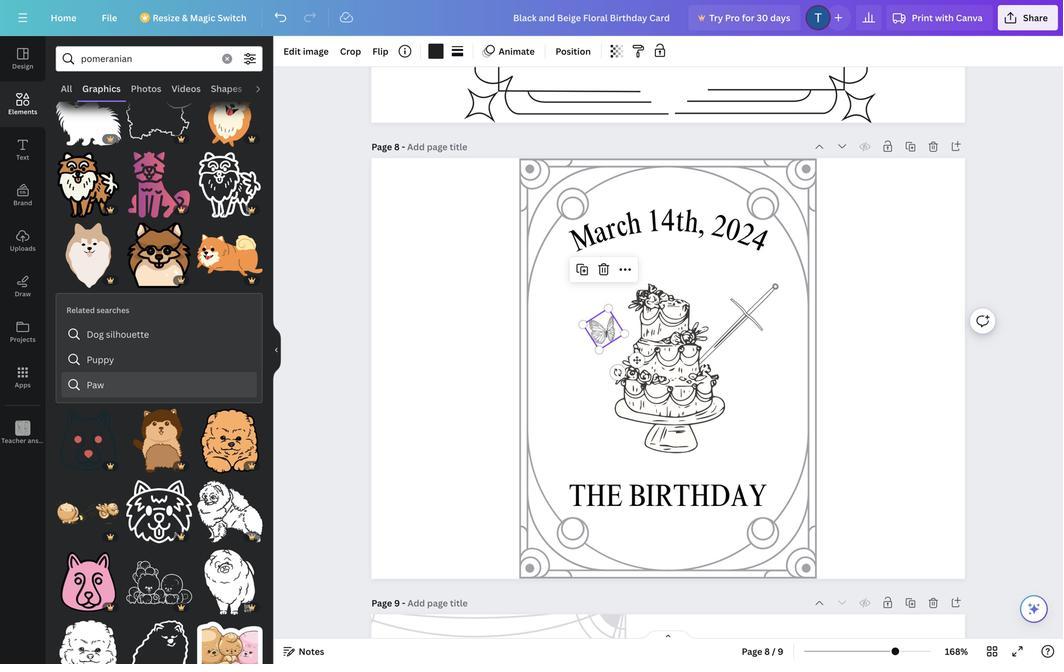 Task type: locate. For each thing, give the bounding box(es) containing it.
days
[[771, 12, 791, 24]]

1 vertical spatial pomeranian icon image
[[56, 550, 121, 616]]

answer
[[28, 437, 50, 445]]

share
[[1024, 12, 1049, 24]]

0 horizontal spatial 8
[[394, 141, 400, 153]]

-
[[402, 141, 405, 153], [402, 598, 406, 610]]

0 vertical spatial page
[[372, 141, 392, 153]]

side panel tab list
[[0, 36, 66, 457]]

apps button
[[0, 355, 46, 401]]

dog silhouette
[[87, 329, 149, 341]]

brand
[[13, 199, 32, 207]]

related
[[66, 305, 95, 316]]

group
[[56, 81, 121, 147], [126, 81, 192, 147], [197, 81, 263, 147], [56, 144, 121, 218], [126, 144, 192, 218], [197, 144, 263, 218], [56, 215, 121, 288], [126, 215, 192, 288], [197, 215, 263, 288], [56, 401, 121, 474], [126, 401, 192, 474], [197, 401, 263, 474], [56, 472, 121, 545], [126, 472, 192, 545], [197, 472, 263, 545], [56, 543, 121, 616], [126, 543, 192, 616], [197, 543, 263, 616], [56, 613, 121, 665], [126, 613, 192, 665], [197, 613, 263, 665]]

page 9 -
[[372, 598, 408, 610]]

8 left /
[[765, 646, 770, 658]]

magic
[[190, 12, 216, 24]]

all
[[61, 83, 72, 95]]

1 horizontal spatial 8
[[765, 646, 770, 658]]

animate
[[499, 45, 535, 57]]

page for page 9
[[372, 598, 392, 610]]

the birthday
[[570, 484, 768, 515]]

flip button
[[368, 41, 394, 61]]

30
[[757, 12, 769, 24]]

0 vertical spatial -
[[402, 141, 405, 153]]

all button
[[56, 77, 77, 101]]

pro
[[726, 12, 740, 24]]

9
[[394, 598, 400, 610], [778, 646, 784, 658]]

- left page title text box at the bottom left
[[402, 598, 406, 610]]

1 vertical spatial page
[[372, 598, 392, 610]]

edit image
[[284, 45, 329, 57]]

8 left page title text field at the top of the page
[[394, 141, 400, 153]]

2 vertical spatial page
[[742, 646, 763, 658]]

1 vertical spatial 8
[[765, 646, 770, 658]]

pomeranian image
[[56, 152, 121, 218], [126, 152, 192, 218], [126, 409, 192, 474], [197, 409, 263, 474]]

1 horizontal spatial 9
[[778, 646, 784, 658]]

pomeranian illustration image
[[197, 81, 263, 147], [197, 223, 263, 288]]

try
[[710, 12, 723, 24]]

shapes button
[[206, 77, 247, 101]]

page inside button
[[742, 646, 763, 658]]

audio button
[[247, 77, 283, 101]]

videos button
[[167, 77, 206, 101]]

9 right /
[[778, 646, 784, 658]]

share button
[[999, 5, 1059, 30]]

try pro for 30 days button
[[689, 5, 801, 30]]

keys
[[52, 437, 66, 445]]

resize & magic switch
[[153, 12, 247, 24]]

page left page title text field at the top of the page
[[372, 141, 392, 153]]

0 horizontal spatial 9
[[394, 598, 400, 610]]

related searches list
[[61, 322, 257, 398]]

0 vertical spatial pomeranian illustration image
[[197, 81, 263, 147]]

1 vertical spatial pomeranian illustration image
[[197, 223, 263, 288]]

page
[[372, 141, 392, 153], [372, 598, 392, 610], [742, 646, 763, 658]]

page left page title text box at the bottom left
[[372, 598, 392, 610]]

canva assistant image
[[1027, 602, 1042, 617]]

0 vertical spatial 8
[[394, 141, 400, 153]]

page left /
[[742, 646, 763, 658]]

- left page title text field at the top of the page
[[402, 141, 405, 153]]

birthday
[[629, 484, 768, 515]]

pomeranian fight image
[[56, 479, 121, 545]]

image
[[303, 45, 329, 57]]

pomeranian icon image
[[56, 409, 121, 474], [56, 550, 121, 616]]

;
[[22, 438, 24, 445]]

resize & magic switch button
[[132, 5, 257, 30]]

8 inside page 8 / 9 button
[[765, 646, 770, 658]]

- for page 8 -
[[402, 141, 405, 153]]

9 left page title text box at the bottom left
[[394, 598, 400, 610]]

draw button
[[0, 264, 46, 310]]

audio
[[253, 83, 278, 95]]

graphics button
[[77, 77, 126, 101]]

8
[[394, 141, 400, 153], [765, 646, 770, 658]]

2 pomeranian icon image from the top
[[56, 550, 121, 616]]

print
[[913, 12, 934, 24]]

graphics
[[82, 83, 121, 95]]

file button
[[92, 5, 127, 30]]

168% button
[[937, 642, 978, 662]]

with
[[936, 12, 954, 24]]

puppy button
[[61, 347, 257, 373]]

1 vertical spatial 9
[[778, 646, 784, 658]]

for
[[743, 12, 755, 24]]

brand button
[[0, 173, 46, 218]]

projects
[[10, 336, 36, 344]]

notes button
[[279, 642, 330, 662]]

1 vertical spatial -
[[402, 598, 406, 610]]

0 vertical spatial 9
[[394, 598, 400, 610]]

Page title text field
[[408, 597, 469, 610]]

0 vertical spatial pomeranian icon image
[[56, 409, 121, 474]]

text
[[16, 153, 29, 162]]

page 8 / 9 button
[[737, 642, 789, 662]]

notes
[[299, 646, 325, 658]]



Task type: vqa. For each thing, say whether or not it's contained in the screenshot.
"Uploads" Button
yes



Task type: describe. For each thing, give the bounding box(es) containing it.
searches
[[97, 305, 129, 316]]

2 pomeranian illustration image from the top
[[197, 223, 263, 288]]

crop button
[[335, 41, 366, 61]]

elements
[[8, 108, 37, 116]]

canva
[[957, 12, 983, 24]]

- for page 9 -
[[402, 598, 406, 610]]

position button
[[551, 41, 596, 61]]

related searches
[[66, 305, 129, 316]]

text button
[[0, 127, 46, 173]]

design button
[[0, 36, 46, 82]]

videos
[[172, 83, 201, 95]]

hide image
[[273, 320, 281, 381]]

switch
[[218, 12, 247, 24]]

pomeranian dog face image
[[56, 223, 121, 288]]

photos
[[131, 83, 161, 95]]

uploads button
[[0, 218, 46, 264]]

Design title text field
[[503, 5, 684, 30]]

try pro for 30 days
[[710, 12, 791, 24]]

resize
[[153, 12, 180, 24]]

1 pomeranian icon image from the top
[[56, 409, 121, 474]]

puppy
[[87, 354, 114, 366]]

paw button
[[61, 373, 257, 398]]

edit image button
[[279, 41, 334, 61]]

pomeranian sticker image
[[197, 621, 263, 665]]

design
[[12, 62, 33, 71]]

1 pomeranian illustration image from the top
[[197, 81, 263, 147]]

show pages image
[[638, 631, 699, 641]]

home
[[51, 12, 76, 24]]

file
[[102, 12, 117, 24]]

9 inside button
[[778, 646, 784, 658]]

Search elements search field
[[81, 47, 215, 71]]

the
[[570, 484, 623, 515]]

page 8 / 9
[[742, 646, 784, 658]]

teacher answer keys
[[1, 437, 66, 445]]

position
[[556, 45, 591, 57]]

edit
[[284, 45, 301, 57]]

168%
[[946, 646, 969, 658]]

home link
[[41, 5, 87, 30]]

elements button
[[0, 82, 46, 127]]

flip
[[373, 45, 389, 57]]

paw
[[87, 379, 104, 391]]

print with canva
[[913, 12, 983, 24]]

#231f20 image
[[429, 44, 444, 59]]

animate button
[[479, 41, 540, 61]]

dog
[[87, 329, 104, 341]]

/
[[773, 646, 776, 658]]

apps
[[15, 381, 31, 390]]

Page title text field
[[408, 141, 469, 153]]

crop
[[340, 45, 361, 57]]

teacher
[[1, 437, 26, 445]]

&
[[182, 12, 188, 24]]

silhouette
[[106, 329, 149, 341]]

dog silhouette button
[[61, 322, 257, 347]]

print with canva button
[[887, 5, 993, 30]]

shapes
[[211, 83, 242, 95]]

uploads
[[10, 244, 36, 253]]

8 for /
[[765, 646, 770, 658]]

draw
[[15, 290, 31, 299]]

pomeranian pet dog icon image
[[126, 223, 192, 288]]

#231f20 image
[[429, 44, 444, 59]]

photos button
[[126, 77, 167, 101]]

page 8 -
[[372, 141, 408, 153]]

page for page 8
[[372, 141, 392, 153]]

8 for -
[[394, 141, 400, 153]]

main menu bar
[[0, 0, 1064, 36]]

projects button
[[0, 310, 46, 355]]



